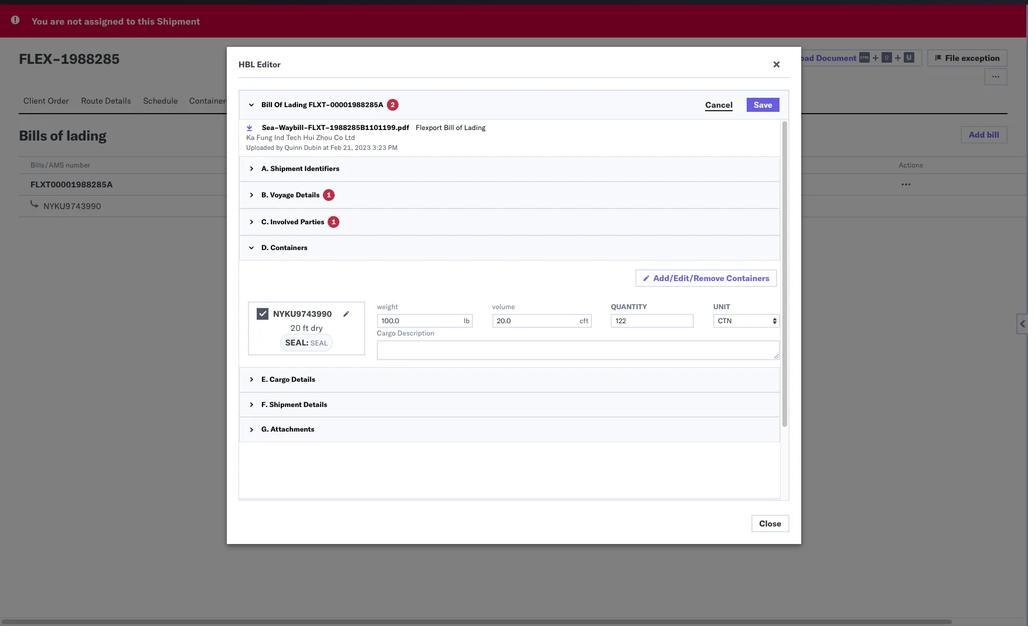 Task type: describe. For each thing, give the bounding box(es) containing it.
obl
[[682, 161, 696, 169]]

messages button
[[317, 90, 365, 113]]

1988285
[[61, 50, 120, 67]]

exception
[[962, 53, 1001, 63]]

b. voyage details
[[262, 191, 320, 199]]

2
[[391, 100, 395, 109]]

upload
[[787, 53, 815, 63]]

zhou
[[316, 133, 332, 142]]

details for b. voyage details
[[296, 191, 320, 199]]

pm
[[388, 143, 398, 152]]

house - express
[[248, 179, 310, 190]]

bill type
[[248, 161, 274, 169]]

waybill-
[[279, 123, 308, 132]]

- for house
[[274, 179, 279, 190]]

1 for parties
[[332, 218, 336, 226]]

bill
[[987, 130, 1000, 140]]

fung
[[257, 133, 273, 142]]

a. shipment identifiers
[[262, 164, 340, 173]]

add/edit/remove
[[654, 273, 725, 284]]

0 horizontal spatial lading
[[284, 100, 307, 109]]

e. cargo details
[[262, 375, 315, 384]]

flexport bill of lading
[[416, 123, 486, 132]]

order
[[48, 96, 69, 106]]

route details button
[[76, 90, 139, 113]]

bills of lading
[[19, 127, 106, 144]]

bills/ams
[[30, 161, 64, 169]]

20
[[291, 323, 301, 334]]

f.
[[262, 400, 268, 409]]

client order button
[[19, 90, 76, 113]]

add bill button
[[961, 126, 1008, 144]]

1 vertical spatial cargo
[[270, 375, 290, 384]]

d.
[[262, 243, 269, 252]]

ft
[[303, 323, 309, 334]]

1 for details
[[327, 191, 331, 199]]

bill of lading flxt-00001988285a
[[262, 100, 384, 109]]

route
[[81, 96, 103, 106]]

e.
[[262, 375, 268, 384]]

add
[[969, 130, 985, 140]]

b.
[[262, 191, 269, 199]]

g. attachments
[[262, 425, 315, 434]]

parties
[[301, 218, 325, 226]]

upload document button
[[778, 49, 923, 67]]

surrender
[[698, 161, 728, 169]]

00001988285a
[[330, 100, 384, 109]]

voyage
[[270, 191, 294, 199]]

obl surrender
[[682, 161, 728, 169]]

unit
[[714, 302, 731, 311]]

type
[[260, 161, 274, 169]]

route details
[[81, 96, 131, 106]]

details inside button
[[105, 96, 131, 106]]

schedule button
[[139, 90, 185, 113]]

file exception
[[946, 53, 1001, 63]]

file
[[946, 53, 960, 63]]

attachments
[[271, 425, 315, 434]]

0 vertical spatial flxt-
[[309, 100, 330, 109]]

editor
[[257, 59, 281, 70]]

0 vertical spatial shipment
[[157, 15, 200, 27]]

ka fung ind tech hui zhou co ltd uploaded by quinn dubin at feb 21, 2023 3:23 pm
[[246, 133, 398, 152]]

flexport
[[416, 123, 442, 132]]

add bill
[[969, 130, 1000, 140]]

co
[[334, 133, 343, 142]]

--
[[465, 179, 475, 190]]

released
[[682, 179, 716, 190]]

client order
[[23, 96, 69, 106]]

of
[[274, 100, 283, 109]]

1 vertical spatial lading
[[464, 123, 486, 132]]

1988285b1101199.pdf
[[330, 123, 409, 132]]

3:23
[[373, 143, 387, 152]]

express
[[281, 179, 310, 190]]

by
[[276, 143, 283, 152]]

0 horizontal spatial of
[[50, 127, 63, 144]]

bol
[[242, 96, 258, 106]]

assignees button
[[365, 90, 414, 113]]

shipment for f.
[[270, 400, 302, 409]]

flex - 1988285
[[19, 50, 120, 67]]

release
[[465, 161, 490, 169]]

1 vertical spatial nyku9743990
[[273, 309, 332, 320]]

d. containers
[[262, 243, 308, 252]]

1 horizontal spatial cargo
[[377, 329, 396, 338]]

sea-
[[262, 123, 279, 132]]

a.
[[262, 164, 269, 173]]



Task type: locate. For each thing, give the bounding box(es) containing it.
at
[[323, 143, 329, 152]]

volume
[[493, 302, 515, 311]]

details up f. shipment details
[[292, 375, 315, 384]]

containers for add/edit/remove containers
[[727, 273, 770, 284]]

0 vertical spatial cargo
[[377, 329, 396, 338]]

details for e. cargo details
[[292, 375, 315, 384]]

c.
[[262, 218, 269, 226]]

documents
[[268, 96, 310, 106]]

1 horizontal spatial nyku9743990
[[273, 309, 332, 320]]

2 vertical spatial shipment
[[270, 400, 302, 409]]

seal
[[311, 339, 328, 348]]

1 down 'identifiers'
[[327, 191, 331, 199]]

this
[[138, 15, 155, 27]]

cargo description
[[377, 329, 435, 338]]

save button
[[747, 98, 780, 112]]

close button
[[752, 516, 790, 533]]

details down express
[[296, 191, 320, 199]]

shipment
[[157, 15, 200, 27], [271, 164, 303, 173], [270, 400, 302, 409]]

are
[[50, 15, 65, 27]]

20 ft dry seal: seal
[[285, 323, 328, 348]]

seal:
[[285, 338, 309, 348]]

1 vertical spatial containers
[[271, 243, 308, 252]]

file exception button
[[928, 49, 1008, 67], [928, 49, 1008, 67]]

bill left 'of'
[[262, 100, 273, 109]]

details up attachments
[[304, 400, 328, 409]]

1 vertical spatial shipment
[[271, 164, 303, 173]]

assignees
[[370, 96, 408, 106]]

0 vertical spatial lading
[[284, 100, 307, 109]]

1 vertical spatial 1
[[332, 218, 336, 226]]

description
[[398, 329, 435, 338]]

0 vertical spatial containers
[[189, 96, 230, 106]]

documents button
[[263, 90, 317, 113]]

flxt- up sea-waybill-flxt-1988285b1101199.pdf
[[309, 100, 330, 109]]

method
[[492, 161, 516, 169]]

bol button
[[237, 90, 263, 113]]

ka
[[246, 133, 255, 142]]

hbl
[[239, 59, 255, 70]]

cancel button
[[699, 98, 740, 112]]

release method
[[465, 161, 516, 169]]

cargo right e. on the left of page
[[270, 375, 290, 384]]

of
[[456, 123, 463, 132], [50, 127, 63, 144]]

of right bills
[[50, 127, 63, 144]]

identifiers
[[305, 164, 340, 173]]

document
[[817, 53, 857, 63]]

1 vertical spatial flxt-
[[308, 123, 330, 132]]

2 vertical spatial bill
[[248, 161, 258, 169]]

lading up "release"
[[464, 123, 486, 132]]

to
[[126, 15, 135, 27]]

2 vertical spatial containers
[[727, 273, 770, 284]]

None text field
[[493, 314, 592, 328], [377, 341, 781, 361], [493, 314, 592, 328], [377, 341, 781, 361]]

cancel
[[706, 99, 733, 110]]

containers inside 'button'
[[727, 273, 770, 284]]

0 vertical spatial nyku9743990
[[43, 201, 101, 212]]

bills/ams number
[[30, 161, 90, 169]]

flxt00001988285a
[[30, 179, 113, 190]]

add/edit/remove containers
[[654, 273, 770, 284]]

containers left 'bol'
[[189, 96, 230, 106]]

bill right flexport
[[444, 123, 454, 132]]

None text field
[[377, 314, 473, 328], [611, 314, 695, 328], [377, 314, 473, 328], [611, 314, 695, 328]]

2 horizontal spatial bill
[[444, 123, 454, 132]]

2023
[[355, 143, 371, 152]]

quinn
[[285, 143, 302, 152]]

hbl editor
[[239, 59, 281, 70]]

nyku9743990 down flxt00001988285a
[[43, 201, 101, 212]]

ltd
[[345, 133, 355, 142]]

cargo
[[377, 329, 396, 338], [270, 375, 290, 384]]

flex
[[19, 50, 52, 67]]

1 horizontal spatial of
[[456, 123, 463, 132]]

containers for d. containers
[[271, 243, 308, 252]]

f. shipment details
[[262, 400, 328, 409]]

weight
[[377, 302, 398, 311]]

lading right 'of'
[[284, 100, 307, 109]]

containers up the unit
[[727, 273, 770, 284]]

add/edit/remove containers button
[[636, 270, 778, 287]]

ind
[[274, 133, 285, 142]]

nyku9743990
[[43, 201, 101, 212], [273, 309, 332, 320]]

sea-waybill-flxt-1988285b1101199.pdf
[[262, 123, 409, 132]]

0 horizontal spatial bill
[[248, 161, 258, 169]]

0 horizontal spatial nyku9743990
[[43, 201, 101, 212]]

flxt- up the zhou
[[308, 123, 330, 132]]

-
[[52, 50, 61, 67], [274, 179, 279, 190], [465, 179, 470, 190], [470, 179, 475, 190]]

hui
[[303, 133, 315, 142]]

1
[[327, 191, 331, 199], [332, 218, 336, 226]]

involved
[[271, 218, 299, 226]]

containers
[[189, 96, 230, 106], [271, 243, 308, 252], [727, 273, 770, 284]]

shipment right f.
[[270, 400, 302, 409]]

0 horizontal spatial containers
[[189, 96, 230, 106]]

bill
[[262, 100, 273, 109], [444, 123, 454, 132], [248, 161, 258, 169]]

bill left a. at left
[[248, 161, 258, 169]]

bill for bill type
[[248, 161, 258, 169]]

- for flex
[[52, 50, 61, 67]]

0 vertical spatial bill
[[262, 100, 273, 109]]

c. involved parties
[[262, 218, 325, 226]]

1 horizontal spatial bill
[[262, 100, 273, 109]]

containers inside "button"
[[189, 96, 230, 106]]

house
[[248, 179, 272, 190]]

dry
[[311, 323, 323, 334]]

1 vertical spatial bill
[[444, 123, 454, 132]]

2 horizontal spatial containers
[[727, 273, 770, 284]]

details right route
[[105, 96, 131, 106]]

details for f. shipment details
[[304, 400, 328, 409]]

not
[[67, 15, 82, 27]]

1 right parties on the left
[[332, 218, 336, 226]]

actions
[[899, 161, 924, 169]]

0 horizontal spatial cargo
[[270, 375, 290, 384]]

1 horizontal spatial lading
[[464, 123, 486, 132]]

nyku9743990 up ft
[[273, 309, 332, 320]]

cargo down weight
[[377, 329, 396, 338]]

uploaded
[[246, 143, 274, 152]]

you
[[32, 15, 48, 27]]

containers button
[[185, 90, 237, 113]]

g.
[[262, 425, 269, 434]]

shipment right this
[[157, 15, 200, 27]]

quantity
[[611, 302, 647, 311]]

0 vertical spatial 1
[[327, 191, 331, 199]]

of right flexport
[[456, 123, 463, 132]]

messages
[[322, 96, 359, 106]]

shipment for a.
[[271, 164, 303, 173]]

save
[[754, 100, 773, 110]]

assigned
[[84, 15, 124, 27]]

you are not assigned to this shipment
[[32, 15, 200, 27]]

None checkbox
[[257, 308, 269, 320]]

- for -
[[470, 179, 475, 190]]

schedule
[[143, 96, 178, 106]]

close
[[760, 519, 782, 530]]

bill for bill of lading flxt-00001988285a
[[262, 100, 273, 109]]

1 horizontal spatial containers
[[271, 243, 308, 252]]

client
[[23, 96, 46, 106]]

tech
[[286, 133, 302, 142]]

bills
[[19, 127, 47, 144]]

containers right d.
[[271, 243, 308, 252]]

shipment up the house - express
[[271, 164, 303, 173]]

dubin
[[304, 143, 322, 152]]



Task type: vqa. For each thing, say whether or not it's contained in the screenshot.
Containers button
yes



